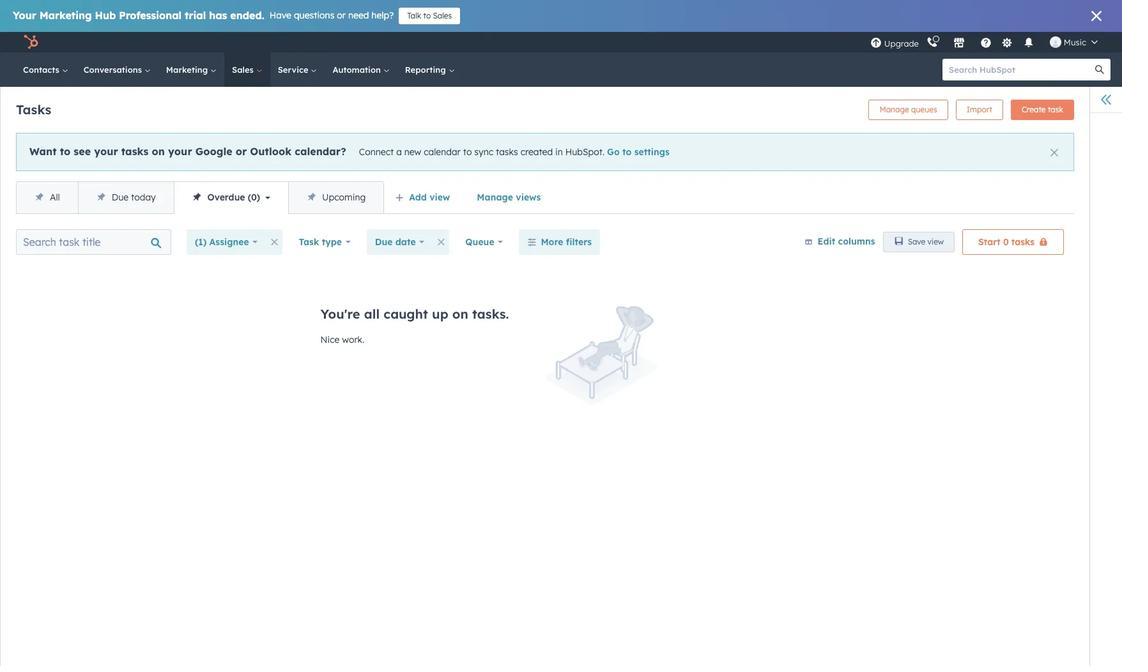 Task type: vqa. For each thing, say whether or not it's contained in the screenshot.
"Date" in the Last Activity Date button
no



Task type: describe. For each thing, give the bounding box(es) containing it.
filters
[[566, 237, 592, 248]]

0 horizontal spatial tasks
[[121, 145, 149, 158]]

(1) assignee
[[195, 237, 249, 248]]

manage for manage queues
[[880, 105, 910, 114]]

connect
[[359, 146, 394, 158]]

work.
[[342, 334, 365, 346]]

want to see your tasks on your google or outlook calendar?
[[29, 145, 346, 158]]

google
[[196, 145, 233, 158]]

tasks
[[16, 101, 51, 117]]

1 horizontal spatial marketing
[[166, 65, 210, 75]]

today
[[131, 192, 156, 203]]

contacts link
[[15, 52, 76, 87]]

Search task title search field
[[16, 230, 171, 255]]

task
[[1049, 105, 1064, 114]]

import link
[[956, 100, 1004, 120]]

type
[[322, 237, 342, 248]]

menu containing music
[[870, 32, 1108, 52]]

due date
[[375, 237, 416, 248]]

task
[[299, 237, 319, 248]]

upgrade image
[[871, 37, 882, 49]]

more filters
[[541, 237, 592, 248]]

connect a new calendar to sync tasks created in hubspot. go to settings
[[359, 146, 670, 158]]

upgrade
[[885, 38, 919, 48]]

start
[[979, 237, 1001, 248]]

greg robinson image
[[1051, 36, 1062, 48]]

task type button
[[291, 230, 359, 255]]

edit columns
[[818, 236, 876, 247]]

add view button
[[387, 185, 461, 210]]

search button
[[1090, 59, 1111, 81]]

marketing link
[[158, 52, 224, 87]]

to left see
[[60, 145, 70, 158]]

queue button
[[457, 230, 512, 255]]

add view
[[409, 192, 450, 203]]

service
[[278, 65, 311, 75]]

manage queues link
[[869, 100, 949, 120]]

view for save view
[[928, 237, 945, 247]]

hub
[[95, 9, 116, 22]]

talk to sales button
[[399, 8, 461, 24]]

due today link
[[78, 182, 174, 214]]

automation
[[333, 65, 384, 75]]

to left sync
[[463, 146, 472, 158]]

sales link
[[224, 52, 270, 87]]

notifications image
[[1024, 38, 1035, 49]]

manage queues
[[880, 105, 938, 114]]

ended.
[[230, 9, 265, 22]]

questions
[[294, 10, 335, 21]]

go to settings link
[[608, 146, 670, 158]]

1 horizontal spatial on
[[453, 306, 469, 322]]

or inside your marketing hub professional trial has ended. have questions or need help?
[[337, 10, 346, 21]]

contacts
[[23, 65, 62, 75]]

reporting link
[[398, 52, 463, 87]]

assignee
[[209, 237, 249, 248]]

marketplaces button
[[946, 32, 973, 52]]

go
[[608, 146, 620, 158]]

talk
[[407, 11, 422, 20]]

your marketing hub professional trial has ended. have questions or need help?
[[13, 9, 394, 22]]

your
[[13, 9, 36, 22]]

close image for have questions or need help?
[[1092, 11, 1102, 21]]

date
[[396, 237, 416, 248]]

)
[[257, 192, 260, 203]]

1 horizontal spatial tasks
[[496, 146, 518, 158]]

settings image
[[1002, 37, 1014, 49]]

tasks.
[[473, 306, 509, 322]]

2 your from the left
[[168, 145, 192, 158]]

sales inside talk to sales button
[[433, 11, 452, 20]]

task type
[[299, 237, 342, 248]]

start 0 tasks
[[979, 237, 1035, 248]]

upcoming link
[[288, 182, 384, 214]]

due for due date
[[375, 237, 393, 248]]

manage views link
[[469, 185, 549, 210]]

more filters link
[[519, 230, 601, 255]]

overdue
[[208, 192, 245, 203]]

calendar
[[424, 146, 461, 158]]

sales inside sales 'link'
[[232, 65, 256, 75]]

service link
[[270, 52, 325, 87]]

save view
[[908, 237, 945, 247]]



Task type: locate. For each thing, give the bounding box(es) containing it.
1 vertical spatial or
[[236, 145, 247, 158]]

due left date
[[375, 237, 393, 248]]

(1)
[[195, 237, 207, 248]]

due for due today
[[112, 192, 129, 203]]

due
[[112, 192, 129, 203], [375, 237, 393, 248]]

close image for connect a new calendar to sync tasks created in hubspot.
[[1051, 149, 1059, 157]]

sales left the service
[[232, 65, 256, 75]]

overdue ( 0 )
[[208, 192, 260, 203]]

sync
[[475, 146, 494, 158]]

created
[[521, 146, 553, 158]]

1 vertical spatial view
[[928, 237, 945, 247]]

more
[[541, 237, 564, 248]]

0 vertical spatial on
[[152, 145, 165, 158]]

help image
[[981, 38, 992, 49]]

automation link
[[325, 52, 398, 87]]

close image down task
[[1051, 149, 1059, 157]]

music
[[1065, 37, 1087, 47]]

settings
[[635, 146, 670, 158]]

0 horizontal spatial sales
[[232, 65, 256, 75]]

notifications button
[[1019, 32, 1040, 52]]

calendar?
[[295, 145, 346, 158]]

calling icon image
[[927, 37, 939, 49]]

help?
[[372, 10, 394, 21]]

tasks banner
[[16, 96, 1075, 120]]

1 vertical spatial close image
[[1051, 149, 1059, 157]]

1 horizontal spatial 0
[[1004, 237, 1010, 248]]

add
[[409, 192, 427, 203]]

0 inside button
[[1004, 237, 1010, 248]]

navigation containing all
[[16, 182, 384, 214]]

due left today
[[112, 192, 129, 203]]

help button
[[976, 32, 997, 52]]

1 vertical spatial 0
[[1004, 237, 1010, 248]]

want to see your tasks on your google or outlook calendar? alert
[[16, 133, 1075, 171]]

(
[[248, 192, 251, 203]]

0 vertical spatial sales
[[433, 11, 452, 20]]

outlook
[[250, 145, 292, 158]]

view right the add
[[430, 192, 450, 203]]

to inside button
[[424, 11, 431, 20]]

calling icon button
[[922, 34, 944, 51]]

1 horizontal spatial or
[[337, 10, 346, 21]]

1 horizontal spatial close image
[[1092, 11, 1102, 21]]

0 vertical spatial manage
[[880, 105, 910, 114]]

in
[[556, 146, 563, 158]]

0 horizontal spatial or
[[236, 145, 247, 158]]

1 vertical spatial manage
[[477, 192, 513, 203]]

settings link
[[1000, 35, 1016, 49]]

0
[[251, 192, 257, 203], [1004, 237, 1010, 248]]

has
[[209, 9, 227, 22]]

2 horizontal spatial tasks
[[1012, 237, 1035, 248]]

start 0 tasks button
[[963, 230, 1065, 255]]

navigation
[[16, 182, 384, 214]]

manage left views
[[477, 192, 513, 203]]

hubspot image
[[23, 35, 38, 50]]

create task
[[1022, 105, 1064, 114]]

0 vertical spatial or
[[337, 10, 346, 21]]

1 horizontal spatial due
[[375, 237, 393, 248]]

all link
[[17, 182, 78, 214]]

edit
[[818, 236, 836, 247]]

(1) assignee button
[[187, 230, 266, 255]]

up
[[432, 306, 449, 322]]

to
[[424, 11, 431, 20], [60, 145, 70, 158], [463, 146, 472, 158], [623, 146, 632, 158]]

view inside popup button
[[430, 192, 450, 203]]

marketing left hub
[[39, 9, 92, 22]]

close image
[[1092, 11, 1102, 21], [1051, 149, 1059, 157]]

have
[[270, 10, 292, 21]]

search image
[[1096, 65, 1105, 74]]

music button
[[1043, 32, 1106, 52]]

marketing
[[39, 9, 92, 22], [166, 65, 210, 75]]

to right the go
[[623, 146, 632, 158]]

0 vertical spatial 0
[[251, 192, 257, 203]]

tasks right sync
[[496, 146, 518, 158]]

0 vertical spatial close image
[[1092, 11, 1102, 21]]

save view button
[[883, 232, 955, 253]]

1 horizontal spatial manage
[[880, 105, 910, 114]]

create task link
[[1012, 100, 1075, 120]]

0 right overdue
[[251, 192, 257, 203]]

import
[[967, 105, 993, 114]]

tasks up due today
[[121, 145, 149, 158]]

manage left queues
[[880, 105, 910, 114]]

tasks right the 'start'
[[1012, 237, 1035, 248]]

all
[[364, 306, 380, 322]]

caught
[[384, 306, 428, 322]]

create
[[1022, 105, 1047, 114]]

1 vertical spatial on
[[453, 306, 469, 322]]

1 horizontal spatial your
[[168, 145, 192, 158]]

or inside "want to see your tasks on your google or outlook calendar?" alert
[[236, 145, 247, 158]]

your right see
[[94, 145, 118, 158]]

view right save
[[928, 237, 945, 247]]

1 vertical spatial marketing
[[166, 65, 210, 75]]

queue
[[466, 237, 495, 248]]

0 horizontal spatial manage
[[477, 192, 513, 203]]

reporting
[[405, 65, 449, 75]]

on
[[152, 145, 165, 158], [453, 306, 469, 322]]

nice work.
[[321, 334, 365, 346]]

see
[[74, 145, 91, 158]]

view for add view
[[430, 192, 450, 203]]

trial
[[185, 9, 206, 22]]

on right up
[[453, 306, 469, 322]]

0 horizontal spatial close image
[[1051, 149, 1059, 157]]

or
[[337, 10, 346, 21], [236, 145, 247, 158]]

marketplaces image
[[954, 38, 965, 49]]

1 your from the left
[[94, 145, 118, 158]]

0 horizontal spatial 0
[[251, 192, 257, 203]]

hubspot link
[[15, 35, 48, 50]]

edit columns button
[[805, 234, 876, 250]]

save
[[908, 237, 926, 247]]

to right talk
[[424, 11, 431, 20]]

on inside alert
[[152, 145, 165, 158]]

0 vertical spatial marketing
[[39, 9, 92, 22]]

close image inside "want to see your tasks on your google or outlook calendar?" alert
[[1051, 149, 1059, 157]]

or right google
[[236, 145, 247, 158]]

view inside button
[[928, 237, 945, 247]]

menu
[[870, 32, 1108, 52]]

your left google
[[168, 145, 192, 158]]

0 horizontal spatial marketing
[[39, 9, 92, 22]]

1 horizontal spatial sales
[[433, 11, 452, 20]]

professional
[[119, 9, 182, 22]]

sales right talk
[[433, 11, 452, 20]]

0 horizontal spatial on
[[152, 145, 165, 158]]

due date button
[[367, 230, 433, 255]]

a
[[397, 146, 402, 158]]

manage inside tasks banner
[[880, 105, 910, 114]]

0 right the 'start'
[[1004, 237, 1010, 248]]

you're all caught up on tasks.
[[321, 306, 509, 322]]

0 horizontal spatial view
[[430, 192, 450, 203]]

close image up music popup button
[[1092, 11, 1102, 21]]

or left need
[[337, 10, 346, 21]]

conversations
[[84, 65, 144, 75]]

due inside popup button
[[375, 237, 393, 248]]

1 vertical spatial sales
[[232, 65, 256, 75]]

all
[[50, 192, 60, 203]]

queues
[[912, 105, 938, 114]]

due today
[[112, 192, 156, 203]]

1 vertical spatial due
[[375, 237, 393, 248]]

views
[[516, 192, 541, 203]]

manage for manage views
[[477, 192, 513, 203]]

manage inside "link"
[[477, 192, 513, 203]]

talk to sales
[[407, 11, 452, 20]]

manage views
[[477, 192, 541, 203]]

on up today
[[152, 145, 165, 158]]

0 vertical spatial due
[[112, 192, 129, 203]]

upcoming
[[322, 192, 366, 203]]

marketing down the trial
[[166, 65, 210, 75]]

tasks inside button
[[1012, 237, 1035, 248]]

new
[[405, 146, 422, 158]]

conversations link
[[76, 52, 158, 87]]

need
[[348, 10, 369, 21]]

0 horizontal spatial your
[[94, 145, 118, 158]]

want
[[29, 145, 57, 158]]

Search HubSpot search field
[[943, 59, 1100, 81]]

your
[[94, 145, 118, 158], [168, 145, 192, 158]]

0 horizontal spatial due
[[112, 192, 129, 203]]

0 vertical spatial view
[[430, 192, 450, 203]]

nice
[[321, 334, 340, 346]]

columns
[[839, 236, 876, 247]]

1 horizontal spatial view
[[928, 237, 945, 247]]



